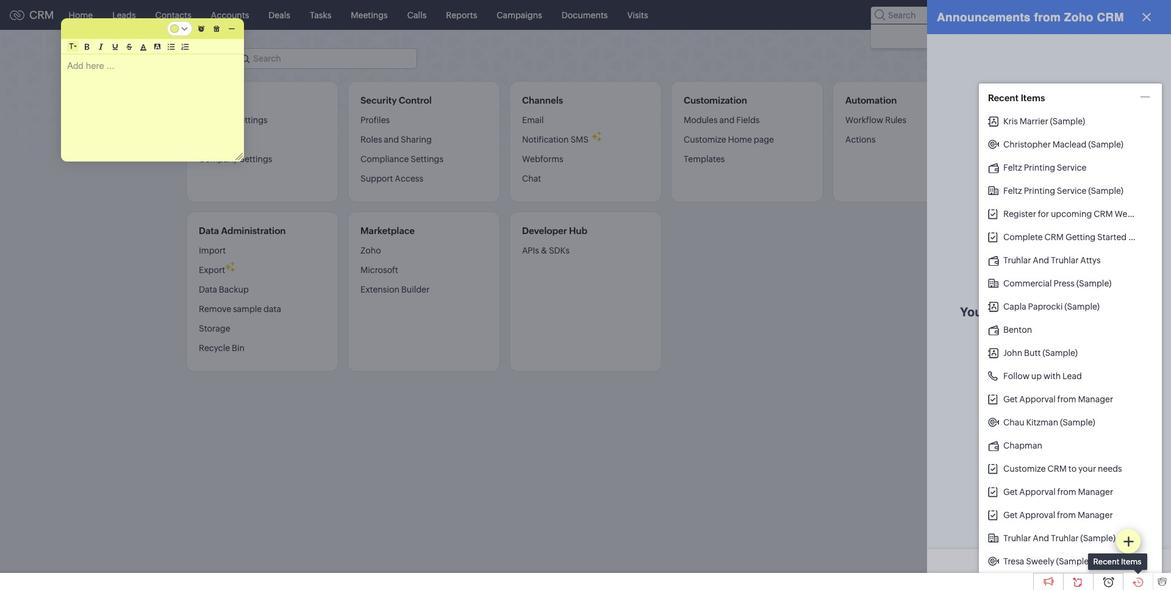 Task type: locate. For each thing, give the bounding box(es) containing it.
(sample) up chapman link
[[1060, 418, 1096, 428]]

data administration
[[199, 226, 286, 236]]

2 vertical spatial get
[[1004, 511, 1018, 520]]

recycle bin link
[[199, 339, 245, 358]]

crm left to
[[1048, 464, 1067, 474]]

1 horizontal spatial home
[[728, 135, 752, 145]]

get left approval
[[1004, 511, 1018, 520]]

steps
[[1129, 232, 1150, 242]]

service for feltz printing service (sample)
[[1057, 186, 1087, 196]]

customize for customize crm to your needs
[[1004, 464, 1046, 474]]

settings for company settings
[[239, 154, 272, 164]]

recent items up kris
[[988, 93, 1045, 103]]

security control
[[361, 95, 432, 106]]

0 vertical spatial home
[[69, 10, 93, 20]]

1 vertical spatial and
[[384, 135, 399, 145]]

1 vertical spatial feltz
[[1004, 186, 1022, 196]]

data up import
[[199, 226, 219, 236]]

tresa sweely (sample)
[[1004, 557, 1092, 567]]

(sample) left create new sticky note icon
[[1081, 534, 1116, 544]]

automation
[[846, 95, 897, 106]]

printing for feltz printing service (sample)
[[1024, 186, 1056, 196]]

logo image
[[10, 10, 24, 20]]

2 data from the top
[[199, 285, 217, 295]]

workflow
[[846, 115, 884, 125]]

data down export
[[199, 285, 217, 295]]

get up the chau
[[1004, 395, 1018, 405]]

customize inside customize home page link
[[684, 135, 726, 145]]

get approval from manager
[[1004, 511, 1113, 520]]

truhlar and truhlar attys link
[[988, 255, 1153, 266]]

remove sample data link
[[199, 300, 281, 319]]

support access link
[[361, 169, 423, 189]]

zoho up the microsoft link
[[361, 246, 381, 256]]

0 vertical spatial apporval
[[1020, 395, 1056, 405]]

reports
[[446, 10, 477, 20]]

truhlar up tresa sweely (sample) link
[[1051, 534, 1079, 544]]

recent up kris
[[988, 93, 1019, 103]]

1 horizontal spatial zoho
[[987, 31, 1006, 40]]

manager for get approval from manager link
[[1078, 511, 1113, 520]]

from down 'follow up with lead' link
[[1058, 395, 1077, 405]]

1 horizontal spatial and
[[720, 115, 735, 125]]

feltz printing service link
[[988, 162, 1153, 173]]

truhlar up the press
[[1051, 256, 1079, 265]]

1 horizontal spatial recent
[[1094, 558, 1120, 567]]

data for data backup
[[199, 285, 217, 295]]

1 horizontal spatial customize
[[1004, 464, 1046, 474]]

feltz down christopher
[[1004, 163, 1022, 173]]

settings for personal settings
[[235, 115, 268, 125]]

extension
[[361, 285, 400, 295]]

0 vertical spatial get apporval from manager
[[1004, 395, 1114, 405]]

kris marrier (sample)
[[1004, 117, 1086, 126]]

1 vertical spatial get
[[1004, 487, 1018, 497]]

your
[[1079, 464, 1097, 474]]

1 vertical spatial and
[[1033, 534, 1050, 544]]

0 vertical spatial manager
[[1078, 395, 1114, 405]]

manager down lead
[[1078, 395, 1114, 405]]

1 vertical spatial get apporval from manager link
[[988, 487, 1153, 498]]

(sample) right maclead in the right of the page
[[1089, 140, 1124, 149]]

printing for feltz printing service
[[1024, 163, 1056, 173]]

service up upcoming
[[1057, 186, 1087, 196]]

export link
[[199, 261, 225, 280]]

follow up with lead link
[[988, 371, 1153, 382]]

1 vertical spatial items
[[1121, 558, 1142, 567]]

reminder image
[[198, 25, 205, 32]]

(sample) up maclead in the right of the page
[[1050, 117, 1086, 126]]

kitzman
[[1027, 418, 1059, 428]]

0 horizontal spatial items
[[1021, 93, 1045, 103]]

customize for customize home page
[[684, 135, 726, 145]]

compliance
[[361, 154, 409, 164]]

0 vertical spatial get apporval from manager link
[[988, 394, 1153, 405]]

meetings link
[[341, 0, 398, 30]]

1 vertical spatial service
[[1057, 186, 1087, 196]]

contacts link
[[146, 0, 201, 30]]

apporval for first get apporval from manager link from the bottom of the page
[[1020, 487, 1056, 497]]

modules
[[684, 115, 718, 125]]

1 apporval from the top
[[1020, 395, 1056, 405]]

get apporval from manager up 'get approval from manager'
[[1004, 487, 1114, 497]]

1 service from the top
[[1057, 163, 1087, 173]]

visits link
[[618, 0, 658, 30]]

deals
[[269, 10, 290, 20]]

(sample) for tresa sweely (sample)
[[1056, 557, 1092, 567]]

feltz inside "feltz printing service" link
[[1004, 163, 1022, 173]]

0 vertical spatial data
[[199, 226, 219, 236]]

get
[[1004, 395, 1018, 405], [1004, 487, 1018, 497], [1004, 511, 1018, 520]]

2 vertical spatial manager
[[1078, 511, 1113, 520]]

customize up templates link
[[684, 135, 726, 145]]

documents link
[[552, 0, 618, 30]]

recent items down create new sticky note icon
[[1094, 558, 1142, 567]]

company settings
[[199, 154, 272, 164]]

3 from from the top
[[1057, 511, 1076, 520]]

0 vertical spatial items
[[1021, 93, 1045, 103]]

crm
[[29, 9, 54, 21], [1094, 209, 1113, 219], [1045, 232, 1064, 242], [1048, 464, 1067, 474]]

1 and from the top
[[1033, 256, 1050, 265]]

None field
[[69, 41, 77, 51]]

1 printing from the top
[[1024, 163, 1056, 173]]

visits
[[627, 10, 648, 20]]

1 vertical spatial data
[[199, 285, 217, 295]]

manager down your
[[1078, 487, 1114, 497]]

service down christopher maclead (sample) link
[[1057, 163, 1087, 173]]

calls
[[407, 10, 427, 20]]

printing up for
[[1024, 186, 1056, 196]]

webinars
[[1115, 209, 1152, 219]]

0 vertical spatial service
[[1057, 163, 1087, 173]]

import
[[199, 246, 226, 256]]

customize down chapman
[[1004, 464, 1046, 474]]

1 vertical spatial zoho
[[361, 246, 381, 256]]

home left leads link
[[69, 10, 93, 20]]

1 vertical spatial recent
[[1094, 558, 1120, 567]]

customize crm to your needs
[[1004, 464, 1122, 474]]

1 vertical spatial from
[[1058, 487, 1077, 497]]

zoho inside search across zoho link
[[987, 31, 1006, 40]]

create new sticky note image
[[1123, 536, 1134, 547]]

0 horizontal spatial customize
[[684, 135, 726, 145]]

get apporval from manager link down 'follow up with lead' link
[[988, 394, 1153, 405]]

2 printing from the top
[[1024, 186, 1056, 196]]

and right "roles"
[[384, 135, 399, 145]]

service for feltz printing service
[[1057, 163, 1087, 173]]

getting
[[1066, 232, 1096, 242]]

sharing
[[401, 135, 432, 145]]

customize crm to your needs link
[[988, 464, 1153, 475]]

recent
[[988, 93, 1019, 103], [1094, 558, 1120, 567]]

email link
[[522, 115, 544, 130]]

zoho
[[987, 31, 1006, 40], [361, 246, 381, 256]]

1 horizontal spatial items
[[1121, 558, 1142, 567]]

(sample) for capla paprocki (sample)
[[1065, 302, 1100, 312]]

get for get approval from manager link
[[1004, 511, 1018, 520]]

0 horizontal spatial and
[[384, 135, 399, 145]]

0 vertical spatial get
[[1004, 395, 1018, 405]]

(sample) for kris marrier (sample)
[[1050, 117, 1086, 126]]

0 vertical spatial zoho
[[987, 31, 1006, 40]]

home down fields
[[728, 135, 752, 145]]

feltz inside feltz printing service (sample) link
[[1004, 186, 1022, 196]]

2 vertical spatial from
[[1057, 511, 1076, 520]]

1 vertical spatial home
[[728, 135, 752, 145]]

2 get apporval from manager from the top
[[1004, 487, 1114, 497]]

remove sample data
[[199, 304, 281, 314]]

chau
[[1004, 418, 1025, 428]]

get apporval from manager link up get approval from manager link
[[988, 487, 1153, 498]]

1 vertical spatial customize
[[1004, 464, 1046, 474]]

3 get from the top
[[1004, 511, 1018, 520]]

home
[[69, 10, 93, 20], [728, 135, 752, 145]]

1 vertical spatial printing
[[1024, 186, 1056, 196]]

kris
[[1004, 117, 1018, 126]]

from for first get apporval from manager link from the top
[[1058, 395, 1077, 405]]

feltz up register
[[1004, 186, 1022, 196]]

2 get from the top
[[1004, 487, 1018, 497]]

items down create new sticky note icon
[[1121, 558, 1142, 567]]

get for first get apporval from manager link from the bottom of the page
[[1004, 487, 1018, 497]]

0 vertical spatial customize
[[684, 135, 726, 145]]

from for first get apporval from manager link from the bottom of the page
[[1058, 487, 1077, 497]]

from up truhlar and truhlar (sample) link
[[1057, 511, 1076, 520]]

and for truhlar and truhlar (sample)
[[1033, 534, 1050, 544]]

minimize image
[[229, 28, 235, 30]]

1 get apporval from manager from the top
[[1004, 395, 1114, 405]]

0 horizontal spatial home
[[69, 10, 93, 20]]

0 vertical spatial from
[[1058, 395, 1077, 405]]

and up "customize home page"
[[720, 115, 735, 125]]

2 get apporval from manager link from the top
[[988, 487, 1153, 498]]

items up marrier
[[1021, 93, 1045, 103]]

data backup
[[199, 285, 249, 295]]

recycle
[[199, 344, 230, 353]]

0 vertical spatial printing
[[1024, 163, 1056, 173]]

1 horizontal spatial recent items
[[1094, 558, 1142, 567]]

from
[[1058, 395, 1077, 405], [1058, 487, 1077, 497], [1057, 511, 1076, 520]]

zoho right "across"
[[987, 31, 1006, 40]]

1 get from the top
[[1004, 395, 1018, 405]]

backup
[[219, 285, 249, 295]]

builder
[[401, 285, 430, 295]]

chat
[[522, 174, 541, 184]]

leads link
[[103, 0, 146, 30]]

data for data administration
[[199, 226, 219, 236]]

lead
[[1063, 372, 1082, 381]]

get apporval from manager link
[[988, 394, 1153, 405], [988, 487, 1153, 498]]

and for roles
[[384, 135, 399, 145]]

customize inside customize crm to your needs link
[[1004, 464, 1046, 474]]

profiles link
[[361, 115, 390, 130]]

commercial press (sample)
[[1004, 279, 1112, 289]]

webforms
[[522, 154, 564, 164]]

and inside 'link'
[[1033, 256, 1050, 265]]

microsoft link
[[361, 261, 398, 280]]

0 vertical spatial feltz
[[1004, 163, 1022, 173]]

1 vertical spatial manager
[[1078, 487, 1114, 497]]

register for upcoming crm webinars
[[1004, 209, 1152, 219]]

get approval from manager link
[[988, 510, 1153, 521]]

actions link
[[846, 130, 876, 149]]

1 vertical spatial get apporval from manager
[[1004, 487, 1114, 497]]

2 and from the top
[[1033, 534, 1050, 544]]

settings right "personal"
[[235, 115, 268, 125]]

(sample) down attys
[[1077, 279, 1112, 289]]

from up get approval from manager link
[[1058, 487, 1077, 497]]

settings right company in the left of the page
[[239, 154, 272, 164]]

apporval up approval
[[1020, 487, 1056, 497]]

personal
[[199, 115, 233, 125]]

feltz for feltz printing service
[[1004, 163, 1022, 173]]

notification
[[522, 135, 569, 145]]

and up commercial
[[1033, 256, 1050, 265]]

settings down sharing
[[411, 154, 444, 164]]

manager up truhlar and truhlar (sample) link
[[1078, 511, 1113, 520]]

apporval down up
[[1020, 395, 1056, 405]]

chau kitzman (sample) link
[[988, 417, 1153, 428]]

truhlar and truhlar (sample) link
[[988, 533, 1153, 544]]

christopher maclead (sample)
[[1004, 140, 1124, 149]]

paprocki
[[1028, 302, 1063, 312]]

1 from from the top
[[1058, 395, 1077, 405]]

commercial
[[1004, 279, 1052, 289]]

and
[[720, 115, 735, 125], [384, 135, 399, 145]]

(sample) up with
[[1043, 348, 1078, 358]]

printing down christopher
[[1024, 163, 1056, 173]]

(sample) up webinars
[[1089, 186, 1124, 196]]

and
[[1033, 256, 1050, 265], [1033, 534, 1050, 544]]

get apporval from manager down with
[[1004, 395, 1114, 405]]

get down chapman
[[1004, 487, 1018, 497]]

1 feltz from the top
[[1004, 163, 1022, 173]]

and for truhlar and truhlar attys
[[1033, 256, 1050, 265]]

maclead
[[1053, 140, 1087, 149]]

1 vertical spatial apporval
[[1020, 487, 1056, 497]]

2 apporval from the top
[[1020, 487, 1056, 497]]

2 feltz from the top
[[1004, 186, 1022, 196]]

reports link
[[436, 0, 487, 30]]

2 from from the top
[[1058, 487, 1077, 497]]

(sample) down truhlar and truhlar (sample) link
[[1056, 557, 1092, 567]]

and up sweely
[[1033, 534, 1050, 544]]

0 vertical spatial and
[[720, 115, 735, 125]]

0 vertical spatial and
[[1033, 256, 1050, 265]]

settings for compliance settings
[[411, 154, 444, 164]]

capla paprocki (sample) link
[[988, 301, 1153, 312]]

accounts
[[211, 10, 249, 20]]

email
[[522, 115, 544, 125]]

personal settings
[[199, 115, 268, 125]]

recent down truhlar and truhlar (sample) link
[[1094, 558, 1120, 567]]

hub
[[569, 226, 588, 236]]

0 horizontal spatial recent
[[988, 93, 1019, 103]]

zoho link
[[361, 245, 381, 261]]

(sample) for john butt (sample)
[[1043, 348, 1078, 358]]

from for get approval from manager link
[[1057, 511, 1076, 520]]

2 service from the top
[[1057, 186, 1087, 196]]

1 data from the top
[[199, 226, 219, 236]]

0 horizontal spatial recent items
[[988, 93, 1045, 103]]

(sample) up benton link
[[1065, 302, 1100, 312]]



Task type: vqa. For each thing, say whether or not it's contained in the screenshot.
the bottommost Data
yes



Task type: describe. For each thing, give the bounding box(es) containing it.
search across zoho link
[[932, 29, 1020, 42]]

apis
[[522, 246, 539, 256]]

crm up truhlar and truhlar attys at the right top of the page
[[1045, 232, 1064, 242]]

sweely
[[1026, 557, 1055, 567]]

&
[[541, 246, 547, 256]]

home link
[[59, 0, 103, 30]]

approval
[[1020, 511, 1056, 520]]

channels
[[522, 95, 563, 106]]

(sample) for christopher maclead (sample)
[[1089, 140, 1124, 149]]

customization
[[684, 95, 747, 106]]

chau kitzman (sample)
[[1004, 418, 1096, 428]]

across
[[962, 31, 985, 40]]

0 vertical spatial recent items
[[988, 93, 1045, 103]]

complete
[[1004, 232, 1043, 242]]

tasks
[[310, 10, 331, 20]]

chat link
[[522, 169, 541, 189]]

with
[[1044, 372, 1061, 381]]

deals link
[[259, 0, 300, 30]]

compliance settings
[[361, 154, 444, 164]]

0 horizontal spatial zoho
[[361, 246, 381, 256]]

to
[[1069, 464, 1077, 474]]

john
[[1004, 348, 1023, 358]]

(sample) for chau kitzman (sample)
[[1060, 418, 1096, 428]]

tresa sweely (sample) link
[[988, 556, 1153, 567]]

truhlar and truhlar attys
[[1004, 256, 1101, 265]]

bin
[[232, 344, 245, 353]]

apporval for first get apporval from manager link from the top
[[1020, 395, 1056, 405]]

1 get apporval from manager link from the top
[[988, 394, 1153, 405]]

get for first get apporval from manager link from the top
[[1004, 395, 1018, 405]]

customize home page link
[[684, 130, 774, 149]]

truhlar up tresa
[[1004, 534, 1031, 544]]

truhlar down 'complete'
[[1004, 256, 1031, 265]]

apis & sdks link
[[522, 245, 570, 261]]

meetings
[[351, 10, 388, 20]]

0 vertical spatial recent
[[988, 93, 1019, 103]]

up
[[1032, 372, 1042, 381]]

documents
[[562, 10, 608, 20]]

marrier
[[1020, 117, 1049, 126]]

tresa
[[1004, 557, 1025, 567]]

access
[[395, 174, 423, 184]]

compliance settings link
[[361, 149, 444, 169]]

(sample) for commercial press (sample)
[[1077, 279, 1112, 289]]

accounts link
[[201, 0, 259, 30]]

started
[[1098, 232, 1127, 242]]

company settings link
[[199, 149, 272, 169]]

close image
[[1138, 94, 1153, 103]]

attys
[[1081, 256, 1101, 265]]

support
[[361, 174, 393, 184]]

delete image
[[214, 25, 220, 32]]

search across zoho
[[934, 31, 1006, 40]]

sms
[[571, 135, 589, 145]]

truhlar and truhlar (sample)
[[1004, 534, 1116, 544]]

benton
[[1004, 325, 1032, 335]]

fields
[[737, 115, 760, 125]]

feltz printing service
[[1004, 163, 1087, 173]]

upcoming
[[1051, 209, 1092, 219]]

capla
[[1004, 302, 1027, 312]]

calls link
[[398, 0, 436, 30]]

control
[[399, 95, 432, 106]]

and for modules
[[720, 115, 735, 125]]

follow up with lead
[[1004, 372, 1082, 381]]

company
[[199, 154, 238, 164]]

security
[[361, 95, 397, 106]]

roles
[[361, 135, 382, 145]]

profiles
[[361, 115, 390, 125]]

feltz for feltz printing service (sample)
[[1004, 186, 1022, 196]]

administration
[[221, 226, 286, 236]]

manager for first get apporval from manager link from the bottom of the page
[[1078, 487, 1114, 497]]

customize home page
[[684, 135, 774, 145]]

tasks link
[[300, 0, 341, 30]]

butt
[[1024, 348, 1041, 358]]

crm right logo
[[29, 9, 54, 21]]

remove
[[199, 304, 231, 314]]

workflow rules
[[846, 115, 907, 125]]

export
[[199, 265, 225, 275]]

chapman
[[1004, 441, 1043, 451]]

rules
[[885, 115, 907, 125]]

microsoft
[[361, 265, 398, 275]]

templates
[[684, 154, 725, 164]]

feltz printing service (sample) link
[[988, 185, 1153, 196]]

roles and sharing
[[361, 135, 432, 145]]

christopher
[[1004, 140, 1051, 149]]

1 vertical spatial recent items
[[1094, 558, 1142, 567]]

storage
[[199, 324, 230, 334]]

data backup link
[[199, 280, 249, 300]]

import link
[[199, 245, 226, 261]]

press
[[1054, 279, 1075, 289]]

developer hub
[[522, 226, 588, 236]]

storage link
[[199, 319, 230, 339]]

feltz printing service (sample)
[[1004, 186, 1124, 196]]

apis & sdks
[[522, 246, 570, 256]]

manager for first get apporval from manager link from the top
[[1078, 395, 1114, 405]]

crm up started
[[1094, 209, 1113, 219]]

support access
[[361, 174, 423, 184]]

roles and sharing link
[[361, 130, 432, 149]]



